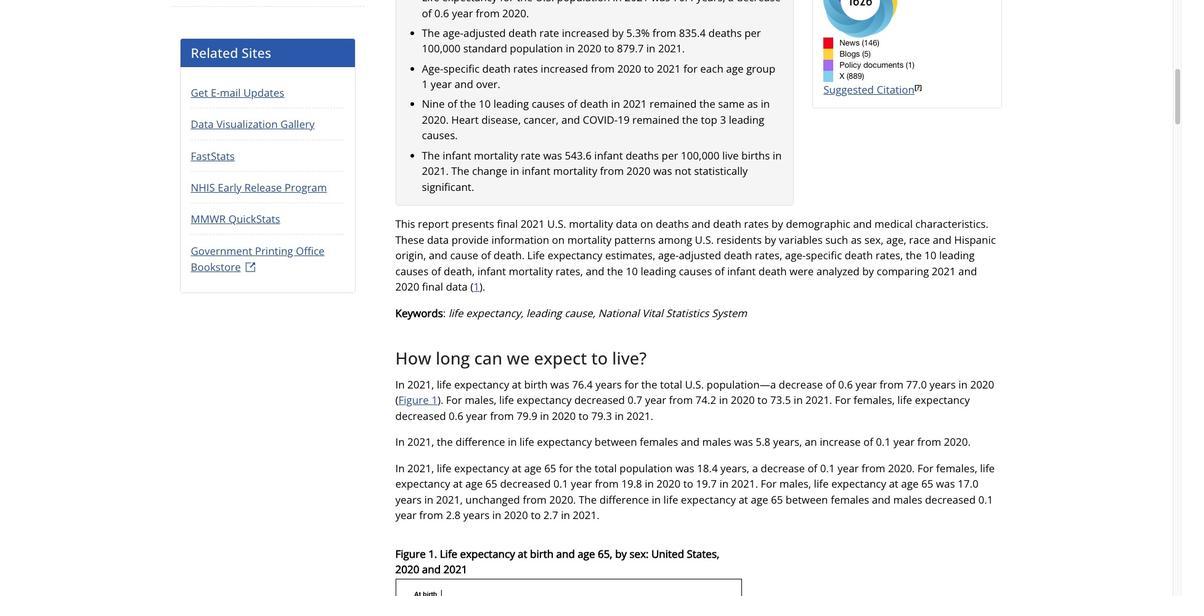 Task type: describe. For each thing, give the bounding box(es) containing it.
leading down same
[[729, 113, 764, 127]]

2 horizontal spatial age-
[[785, 249, 806, 263]]

expectancy down the 19.7
[[681, 493, 736, 507]]

76.4 inside life expectancy for the u.s. population in 2021 was 76.4 years, a decrease of 0.6 year from 2020. the age-adjusted death rate increased by 5.3% from 835.4 deaths per 100,000 standard population in 2020 to 879.7 in 2021. age-specific death rates increased from 2020 to 2021 for each age group 1 year and over. nine of the 10 leading causes of death in 2021 remained the same as in 2020. heart disease, cancer, and covid-19 remained the top 3 leading causes. the infant mortality rate was 543.6 infant deaths per 100,000 live births in 2021. the change in infant mortality from 2020 was not statistically significant.
[[673, 0, 694, 4]]

2021. right 73.5
[[806, 394, 832, 408]]

0 vertical spatial 100,000
[[422, 42, 461, 56]]

year right 0.7
[[645, 394, 666, 408]]

in down unchanged
[[492, 509, 501, 523]]

comparing
[[877, 264, 929, 278]]

0 vertical spatial on
[[640, 217, 653, 231]]

1 horizontal spatial age-
[[658, 249, 679, 263]]

2021. up significant.
[[422, 164, 449, 178]]

united
[[652, 547, 684, 561]]

suggested citation [?]
[[824, 82, 922, 97]]

0 vertical spatial males
[[702, 435, 731, 450]]

decrease inside life expectancy for the u.s. population in 2021 was 76.4 years, a decrease of 0.6 year from 2020. the age-adjusted death rate increased by 5.3% from 835.4 deaths per 100,000 standard population in 2020 to 879.7 in 2021. age-specific death rates increased from 2020 to 2021 for each age group 1 year and over. nine of the 10 leading causes of death in 2021 remained the same as in 2020. heart disease, cancer, and covid-19 remained the top 3 leading causes. the infant mortality rate was 543.6 infant deaths per 100,000 live births in 2021. the change in infant mortality from 2020 was not statistically significant.
[[737, 0, 781, 4]]

sex,
[[865, 233, 884, 247]]

0 vertical spatial deaths
[[709, 26, 742, 40]]

1 vertical spatial increased
[[541, 61, 588, 76]]

long
[[436, 347, 470, 370]]

standard
[[463, 42, 507, 56]]

years, for 18.4
[[721, 462, 750, 476]]

bookstore
[[191, 260, 241, 274]]

in down 5.3%
[[647, 42, 656, 56]]

2021, for in 2021, life expectancy at age 65 for the total population was 18.4 years, a decrease of 0.1 year from 2020. for females, life expectancy at age 65 decreased 0.1 year from 19.8 in 2020 to 19.7 in 2021. for males, life expectancy at age 65 was 17.0 years in 2021, unchanged from 2020. the difference in life expectancy at age 65 between females and males decreased 0.1 year from 2.8 years in 2020 to 2.7 in 2021.
[[408, 462, 434, 476]]

1 inside life expectancy for the u.s. population in 2021 was 76.4 years, a decrease of 0.6 year from 2020. the age-adjusted death rate increased by 5.3% from 835.4 deaths per 100,000 standard population in 2020 to 879.7 in 2021. age-specific death rates increased from 2020 to 2021 for each age group 1 year and over. nine of the 10 leading causes of death in 2021 remained the same as in 2020. heart disease, cancer, and covid-19 remained the top 3 leading causes. the infant mortality rate was 543.6 infant deaths per 100,000 live births in 2021. the change in infant mortality from 2020 was not statistically significant.
[[422, 77, 428, 91]]

citation
[[877, 82, 915, 97]]

2021. right the 19.7
[[731, 477, 758, 492]]

infant right change
[[522, 164, 551, 178]]

in right same
[[761, 97, 770, 111]]

in right births
[[773, 148, 782, 163]]

in left "879.7"
[[566, 42, 575, 56]]

2 vertical spatial 1
[[432, 394, 438, 408]]

expectancy down 77.0
[[915, 394, 970, 408]]

was inside in 2021, life expectancy at birth was 76.4 years for the total u.s. population—a decrease of 0.6 year from 77.0 years in 2020 (
[[551, 378, 569, 392]]

of down residents
[[715, 264, 725, 278]]

of up 543.6
[[568, 97, 578, 111]]

females, inside in 2021, life expectancy at age 65 for the total population was 18.4 years, a decrease of 0.1 year from 2020. for females, life expectancy at age 65 decreased 0.1 year from 19.8 in 2020 to 19.7 in 2021. for males, life expectancy at age 65 was 17.0 years in 2021, unchanged from 2020. the difference in life expectancy at age 65 between females and males decreased 0.1 year from 2.8 years in 2020 to 2.7 in 2021.
[[936, 462, 978, 476]]

heart
[[451, 113, 479, 127]]

leading down hispanic
[[939, 249, 975, 263]]

data visualization gallery link
[[191, 117, 315, 131]]

infant down causes.
[[443, 148, 471, 163]]

0 horizontal spatial on
[[552, 233, 565, 247]]

a inside in 2021, life expectancy at age 65 for the total population was 18.4 years, a decrease of 0.1 year from 2020. for females, life expectancy at age 65 decreased 0.1 year from 19.8 in 2020 to 19.7 in 2021. for males, life expectancy at age 65 was 17.0 years in 2021, unchanged from 2020. the difference in life expectancy at age 65 between females and males decreased 0.1 year from 2.8 years in 2020 to 2.7 in 2021.
[[752, 462, 758, 476]]

19.8
[[621, 477, 642, 492]]

rates inside life expectancy for the u.s. population in 2021 was 76.4 years, a decrease of 0.6 year from 2020. the age-adjusted death rate increased by 5.3% from 835.4 deaths per 100,000 standard population in 2020 to 879.7 in 2021. age-specific death rates increased from 2020 to 2021 for each age group 1 year and over. nine of the 10 leading causes of death in 2021 remained the same as in 2020. heart disease, cancer, and covid-19 remained the top 3 leading causes. the infant mortality rate was 543.6 infant deaths per 100,000 live births in 2021. the change in infant mortality from 2020 was not statistically significant.
[[513, 61, 538, 76]]

by right analyzed
[[863, 264, 874, 278]]

in up 19
[[611, 97, 620, 111]]

mail
[[220, 86, 241, 100]]

19
[[618, 113, 630, 127]]

2021 up 5.3%
[[625, 0, 649, 4]]

2 horizontal spatial 1
[[474, 280, 480, 294]]

release
[[244, 180, 282, 195]]

of right nine
[[448, 97, 457, 111]]

1 link
[[474, 280, 480, 294]]

2020 inside in 2021, life expectancy at birth was 76.4 years for the total u.s. population—a decrease of 0.6 year from 77.0 years in 2020 (
[[971, 378, 995, 392]]

nhis early release program
[[191, 180, 327, 195]]

significant.
[[422, 180, 474, 194]]

documents
[[864, 60, 904, 69]]

expectancy,
[[466, 306, 524, 320]]

0 horizontal spatial between
[[595, 435, 637, 450]]

1 vertical spatial rate
[[521, 148, 541, 163]]

system
[[712, 306, 747, 320]]

years, for 5.8
[[773, 435, 802, 450]]

not
[[675, 164, 692, 178]]

government
[[191, 244, 252, 259]]

year left 19.8
[[571, 477, 592, 492]]

from inside in 2021, life expectancy at birth was 76.4 years for the total u.s. population—a decrease of 0.6 year from 77.0 years in 2020 (
[[880, 378, 904, 392]]

73.5
[[770, 394, 791, 408]]

statistics
[[666, 306, 709, 320]]

in 2021, life expectancy at age 65 for the total population was 18.4 years, a decrease of 0.1 year from 2020. for females, life expectancy at age 65 decreased 0.1 year from 19.8 in 2020 to 19.7 in 2021. for males, life expectancy at age 65 was 17.0 years in 2021, unchanged from 2020. the difference in life expectancy at age 65 between females and males decreased 0.1 year from 2.8 years in 2020 to 2.7 in 2021.
[[395, 462, 995, 523]]

77.0
[[906, 378, 927, 392]]

by inside figure 1. life expectancy at birth and age 65, by sex: united states, 2020 and 2021
[[615, 547, 627, 561]]

figure 1
[[399, 394, 438, 408]]

adjusted inside this report presents final 2021 u.s. mortality data on deaths and death rates by demographic and medical characteristics. these data provide information on mortality patterns among u.s. residents by variables such as sex, age, race and hispanic origin, and cause of death. life expectancy estimates, age-adjusted death rates, age-specific death rates, the 10 leading causes of death, infant mortality rates, and the 10 leading causes of infant death were analyzed by comparing 2021 and 2020 final data (
[[679, 249, 721, 263]]

expectancy up unchanged
[[454, 462, 509, 476]]

the inside in 2021, life expectancy at birth was 76.4 years for the total u.s. population—a decrease of 0.6 year from 77.0 years in 2020 (
[[641, 378, 657, 392]]

expectancy down 79.3 on the bottom
[[537, 435, 592, 450]]

statistically
[[694, 164, 748, 178]]

external image
[[244, 259, 257, 275]]

(146)
[[862, 38, 880, 47]]

in right 79.3 on the bottom
[[615, 409, 624, 423]]

increase
[[820, 435, 861, 450]]

0 horizontal spatial per
[[662, 148, 678, 163]]

mmwr
[[191, 212, 226, 226]]

in right 79.9
[[540, 409, 549, 423]]

age down 79.9
[[524, 462, 542, 476]]

by left variables
[[765, 233, 776, 247]]

at inside in 2021, life expectancy at birth was 76.4 years for the total u.s. population—a decrease of 0.6 year from 77.0 years in 2020 (
[[512, 378, 522, 392]]

in for in 2021, life expectancy at age 65 for the total population was 18.4 years, a decrease of 0.1 year from 2020. for females, life expectancy at age 65 decreased 0.1 year from 19.8 in 2020 to 19.7 in 2021. for males, life expectancy at age 65 was 17.0 years in 2021, unchanged from 2020. the difference in life expectancy at age 65 between females and males decreased 0.1 year from 2.8 years in 2020 to 2.7 in 2021.
[[395, 462, 405, 476]]

0 horizontal spatial causes
[[395, 264, 429, 278]]

hispanic
[[954, 233, 996, 247]]

gallery
[[280, 117, 315, 131]]

in right 2.7
[[561, 509, 570, 523]]

keywords : life expectancy, leading cause, national vital statistics system
[[395, 306, 747, 320]]

how long can we expect to live?
[[395, 347, 647, 370]]

74.2
[[696, 394, 716, 408]]

( inside this report presents final 2021 u.s. mortality data on deaths and death rates by demographic and medical characteristics. these data provide information on mortality patterns among u.s. residents by variables such as sex, age, race and hispanic origin, and cause of death. life expectancy estimates, age-adjusted death rates, age-specific death rates, the 10 leading causes of death, infant mortality rates, and the 10 leading causes of infant death were analyzed by comparing 2021 and 2020 final data (
[[470, 280, 474, 294]]

printing
[[255, 244, 293, 259]]

of up age- on the left of page
[[422, 6, 432, 20]]

we
[[507, 347, 530, 370]]

2021 up information
[[521, 217, 545, 231]]

1 vertical spatial 10
[[925, 249, 937, 263]]

age,
[[886, 233, 907, 247]]

at inside figure 1. life expectancy at birth and age 65, by sex: united states, 2020 and 2021
[[518, 547, 527, 561]]

2020 inside this report presents final 2021 u.s. mortality data on deaths and death rates by demographic and medical characteristics. these data provide information on mortality patterns among u.s. residents by variables such as sex, age, race and hispanic origin, and cause of death. life expectancy estimates, age-adjusted death rates, age-specific death rates, the 10 leading causes of death, infant mortality rates, and the 10 leading causes of infant death were analyzed by comparing 2021 and 2020 final data (
[[395, 280, 419, 294]]

expectancy down increase
[[832, 477, 886, 492]]

leading left cause,
[[526, 306, 562, 320]]

79.9
[[517, 409, 537, 423]]

in right 74.2
[[719, 394, 728, 408]]

same
[[718, 97, 745, 111]]

information
[[492, 233, 549, 247]]

nhis
[[191, 180, 215, 195]]

of right cause
[[481, 249, 491, 263]]

decrease inside in 2021, life expectancy at age 65 for the total population was 18.4 years, a decrease of 0.1 year from 2020. for females, life expectancy at age 65 decreased 0.1 year from 19.8 in 2020 to 19.7 in 2021. for males, life expectancy at age 65 was 17.0 years in 2021, unchanged from 2020. the difference in life expectancy at age 65 between females and males decreased 0.1 year from 2.8 years in 2020 to 2.7 in 2021.
[[761, 462, 805, 476]]

1 vertical spatial remained
[[633, 113, 680, 127]]

to left live? on the right bottom of page
[[591, 347, 608, 370]]

to left the 19.7
[[683, 477, 693, 492]]

over.
[[476, 77, 500, 91]]

in up "879.7"
[[613, 0, 622, 4]]

covid-
[[583, 113, 618, 127]]

0 vertical spatial increased
[[562, 26, 609, 40]]

u.s. inside in 2021, life expectancy at birth was 76.4 years for the total u.s. population—a decrease of 0.6 year from 77.0 years in 2020 (
[[685, 378, 704, 392]]

decreased down 17.0
[[925, 493, 976, 507]]

2021. down 0.7
[[627, 409, 653, 423]]

this report presents final 2021 u.s. mortality data on deaths and death rates by demographic and medical characteristics. these data provide information on mortality patterns among u.s. residents by variables such as sex, age, race and hispanic origin, and cause of death. life expectancy estimates, age-adjusted death rates, age-specific death rates, the 10 leading causes of death, infant mortality rates, and the 10 leading causes of infant death were analyzed by comparing 2021 and 2020 final data (
[[395, 217, 996, 294]]

specific inside this report presents final 2021 u.s. mortality data on deaths and death rates by demographic and medical characteristics. these data provide information on mortality patterns among u.s. residents by variables such as sex, age, race and hispanic origin, and cause of death. life expectancy estimates, age-adjusted death rates, age-specific death rates, the 10 leading causes of death, infant mortality rates, and the 10 leading causes of infant death were analyzed by comparing 2021 and 2020 final data (
[[806, 249, 842, 263]]

decreased up 79.3 on the bottom
[[574, 394, 625, 408]]

0 vertical spatial difference
[[456, 435, 505, 450]]

5.3%
[[627, 26, 650, 40]]

government printing office bookstore link
[[191, 244, 325, 275]]

can
[[474, 347, 503, 370]]

in down 79.9
[[508, 435, 517, 450]]

policy
[[840, 60, 861, 69]]

figure 1 is a bar chart showing the life expectancy at birth and at age 65 by sex for 2020 and 2021. image
[[395, 579, 742, 597]]

in for in 2021, the difference in life expectancy between females and males was 5.8 years, an increase of 0.1 year from 2020.
[[395, 435, 405, 450]]

0.1 down 17.0
[[979, 493, 993, 507]]

0 horizontal spatial final
[[422, 280, 443, 294]]

). inside ). for males, life expectancy decreased 0.7 year from 74.2 in 2020 to 73.5 in 2021. for females, life expectancy decreased 0.6 year from 79.9 in 2020 to 79.3 in 2021.
[[438, 394, 443, 408]]

2021 up 19
[[623, 97, 647, 111]]

vital
[[642, 306, 663, 320]]

deaths inside this report presents final 2021 u.s. mortality data on deaths and death rates by demographic and medical characteristics. these data provide information on mortality patterns among u.s. residents by variables such as sex, age, race and hispanic origin, and cause of death. life expectancy estimates, age-adjusted death rates, age-specific death rates, the 10 leading causes of death, infant mortality rates, and the 10 leading causes of infant death were analyzed by comparing 2021 and 2020 final data (
[[656, 217, 689, 231]]

1 vertical spatial population
[[510, 42, 563, 56]]

how
[[395, 347, 431, 370]]

expectancy up 2.8
[[395, 477, 450, 492]]

(5)
[[862, 49, 871, 58]]

to left "879.7"
[[604, 42, 614, 56]]

for inside in 2021, life expectancy at age 65 for the total population was 18.4 years, a decrease of 0.1 year from 2020. for females, life expectancy at age 65 decreased 0.1 year from 19.8 in 2020 to 19.7 in 2021. for males, life expectancy at age 65 was 17.0 years in 2021, unchanged from 2020. the difference in life expectancy at age 65 between females and males decreased 0.1 year from 2.8 years in 2020 to 2.7 in 2021.
[[559, 462, 573, 476]]

characteristics.
[[916, 217, 989, 231]]

leading down estimates,
[[641, 264, 676, 278]]

year left 2.8
[[395, 509, 417, 523]]

0.1 down increase
[[820, 462, 835, 476]]

2021. down 835.4
[[658, 42, 685, 56]]

states,
[[687, 547, 720, 561]]

age-
[[422, 61, 444, 76]]

cause,
[[565, 306, 596, 320]]

infant up 1 ).
[[478, 264, 506, 278]]

figure for figure 1. life expectancy at birth and age 65, by sex: united states, 2020 and 2021
[[395, 547, 426, 561]]

10 inside life expectancy for the u.s. population in 2021 was 76.4 years, a decrease of 0.6 year from 2020. the age-adjusted death rate increased by 5.3% from 835.4 deaths per 100,000 standard population in 2020 to 879.7 in 2021. age-specific death rates increased from 2020 to 2021 for each age group 1 year and over. nine of the 10 leading causes of death in 2021 remained the same as in 2020. heart disease, cancer, and covid-19 remained the top 3 leading causes. the infant mortality rate was 543.6 infant deaths per 100,000 live births in 2021. the change in infant mortality from 2020 was not statistically significant.
[[479, 97, 491, 111]]

1 vertical spatial deaths
[[626, 148, 659, 163]]

decreased down figure 1
[[395, 409, 446, 423]]

nhis early release program link
[[191, 180, 327, 195]]

2021 down 835.4
[[657, 61, 681, 76]]

data visualization gallery
[[191, 117, 315, 131]]

demographic
[[786, 217, 851, 231]]

0.1 up 2.7
[[554, 477, 568, 492]]

of right increase
[[864, 435, 873, 450]]

life inside this report presents final 2021 u.s. mortality data on deaths and death rates by demographic and medical characteristics. these data provide information on mortality patterns among u.s. residents by variables such as sex, age, race and hispanic origin, and cause of death. life expectancy estimates, age-adjusted death rates, age-specific death rates, the 10 leading causes of death, infant mortality rates, and the 10 leading causes of infant death were analyzed by comparing 2021 and 2020 final data (
[[527, 249, 545, 263]]

1 vertical spatial data
[[427, 233, 449, 247]]

the inside in 2021, life expectancy at age 65 for the total population was 18.4 years, a decrease of 0.1 year from 2020. for females, life expectancy at age 65 decreased 0.1 year from 19.8 in 2020 to 19.7 in 2021. for males, life expectancy at age 65 was 17.0 years in 2021, unchanged from 2020. the difference in life expectancy at age 65 between females and males decreased 0.1 year from 2.8 years in 2020 to 2.7 in 2021.
[[579, 493, 597, 507]]

879.7
[[617, 42, 644, 56]]

get e-mail updates link
[[191, 86, 284, 100]]

sex:
[[630, 547, 649, 561]]

related
[[191, 44, 238, 61]]

group
[[746, 61, 776, 76]]

a inside life expectancy for the u.s. population in 2021 was 76.4 years, a decrease of 0.6 year from 2020. the age-adjusted death rate increased by 5.3% from 835.4 deaths per 100,000 standard population in 2020 to 879.7 in 2021. age-specific death rates increased from 2020 to 2021 for each age group 1 year and over. nine of the 10 leading causes of death in 2021 remained the same as in 2020. heart disease, cancer, and covid-19 remained the top 3 leading causes. the infant mortality rate was 543.6 infant deaths per 100,000 live births in 2021. the change in infant mortality from 2020 was not statistically significant.
[[728, 0, 734, 4]]

by inside life expectancy for the u.s. population in 2021 was 76.4 years, a decrease of 0.6 year from 2020. the age-adjusted death rate increased by 5.3% from 835.4 deaths per 100,000 standard population in 2020 to 879.7 in 2021. age-specific death rates increased from 2020 to 2021 for each age group 1 year and over. nine of the 10 leading causes of death in 2021 remained the same as in 2020. heart disease, cancer, and covid-19 remained the top 3 leading causes. the infant mortality rate was 543.6 infant deaths per 100,000 live births in 2021. the change in infant mortality from 2020 was not statistically significant.
[[612, 26, 624, 40]]

infant right 543.6
[[594, 148, 623, 163]]

infant down residents
[[727, 264, 756, 278]]

expectancy up 79.9
[[517, 394, 572, 408]]

between inside in 2021, life expectancy at age 65 for the total population was 18.4 years, a decrease of 0.1 year from 2020. for females, life expectancy at age 65 decreased 0.1 year from 19.8 in 2020 to 19.7 in 2021. for males, life expectancy at age 65 was 17.0 years in 2021, unchanged from 2020. the difference in life expectancy at age 65 between females and males decreased 0.1 year from 2.8 years in 2020 to 2.7 in 2021.
[[786, 493, 828, 507]]

medical
[[875, 217, 913, 231]]

estimates,
[[605, 249, 655, 263]]

2021 right comparing
[[932, 264, 956, 278]]

age left 17.0
[[901, 477, 919, 492]]

cause
[[450, 249, 478, 263]]

2.8
[[446, 509, 461, 523]]

disease,
[[482, 113, 521, 127]]

2021, for in 2021, life expectancy at birth was 76.4 years for the total u.s. population—a decrease of 0.6 year from 77.0 years in 2020 (
[[408, 378, 434, 392]]

2 horizontal spatial rates,
[[876, 249, 903, 263]]

of inside in 2021, life expectancy at birth was 76.4 years for the total u.s. population—a decrease of 0.6 year from 77.0 years in 2020 (
[[826, 378, 836, 392]]

population—a
[[707, 378, 776, 392]]

to left 79.3 on the bottom
[[579, 409, 589, 423]]

program
[[285, 180, 327, 195]]

in up united
[[652, 493, 661, 507]]

updates
[[243, 86, 284, 100]]

related sites
[[191, 44, 271, 61]]

0.6 inside life expectancy for the u.s. population in 2021 was 76.4 years, a decrease of 0.6 year from 2020. the age-adjusted death rate increased by 5.3% from 835.4 deaths per 100,000 standard population in 2020 to 879.7 in 2021. age-specific death rates increased from 2020 to 2021 for each age group 1 year and over. nine of the 10 leading causes of death in 2021 remained the same as in 2020. heart disease, cancer, and covid-19 remained the top 3 leading causes. the infant mortality rate was 543.6 infant deaths per 100,000 live births in 2021. the change in infant mortality from 2020 was not statistically significant.
[[435, 6, 449, 20]]

cancer,
[[524, 113, 559, 127]]

by up variables
[[772, 217, 783, 231]]

decrease inside in 2021, life expectancy at birth was 76.4 years for the total u.s. population—a decrease of 0.6 year from 77.0 years in 2020 (
[[779, 378, 823, 392]]

blogs
[[840, 49, 860, 58]]

to down 5.3%
[[644, 61, 654, 76]]

get
[[191, 86, 208, 100]]

sites
[[242, 44, 271, 61]]

1 horizontal spatial 10
[[626, 264, 638, 278]]



Task type: locate. For each thing, give the bounding box(es) containing it.
by up "879.7"
[[612, 26, 624, 40]]

0 vertical spatial as
[[747, 97, 758, 111]]

2020 inside figure 1. life expectancy at birth and age 65, by sex: united states, 2020 and 2021
[[395, 563, 419, 577]]

in for in 2021, life expectancy at birth was 76.4 years for the total u.s. population—a decrease of 0.6 year from 77.0 years in 2020 (
[[395, 378, 405, 392]]

mmwr quickstats link
[[191, 212, 280, 226]]

in
[[613, 0, 622, 4], [566, 42, 575, 56], [647, 42, 656, 56], [611, 97, 620, 111], [761, 97, 770, 111], [773, 148, 782, 163], [510, 164, 519, 178], [959, 378, 968, 392], [719, 394, 728, 408], [794, 394, 803, 408], [540, 409, 549, 423], [615, 409, 624, 423], [508, 435, 517, 450], [645, 477, 654, 492], [720, 477, 729, 492], [424, 493, 433, 507], [652, 493, 661, 507], [492, 509, 501, 523], [561, 509, 570, 523]]

1 vertical spatial 0.6
[[838, 378, 853, 392]]

life inside in 2021, life expectancy at birth was 76.4 years for the total u.s. population—a decrease of 0.6 year from 77.0 years in 2020 (
[[437, 378, 452, 392]]

difference inside in 2021, life expectancy at age 65 for the total population was 18.4 years, a decrease of 0.1 year from 2020. for females, life expectancy at age 65 decreased 0.1 year from 19.8 in 2020 to 19.7 in 2021. for males, life expectancy at age 65 was 17.0 years in 2021, unchanged from 2020. the difference in life expectancy at age 65 between females and males decreased 0.1 year from 2.8 years in 2020 to 2.7 in 2021.
[[600, 493, 649, 507]]

1 horizontal spatial rates
[[744, 217, 769, 231]]

0 vertical spatial figure
[[399, 394, 429, 408]]

17.0
[[958, 477, 979, 492]]

0 vertical spatial remained
[[650, 97, 697, 111]]

0 vertical spatial males,
[[465, 394, 497, 408]]

age down 5.8
[[751, 493, 768, 507]]

age inside figure 1. life expectancy at birth and age 65, by sex: united states, 2020 and 2021
[[578, 547, 595, 561]]

1 horizontal spatial difference
[[600, 493, 649, 507]]

blogs (5) link
[[840, 49, 871, 58]]

year down increase
[[838, 462, 859, 476]]

835.4
[[679, 26, 706, 40]]

2020.
[[502, 6, 529, 20], [422, 113, 449, 127], [944, 435, 971, 450], [888, 462, 915, 476], [549, 493, 576, 507]]

of
[[422, 6, 432, 20], [448, 97, 457, 111], [568, 97, 578, 111], [481, 249, 491, 263], [431, 264, 441, 278], [715, 264, 725, 278], [826, 378, 836, 392], [864, 435, 873, 450], [808, 462, 818, 476]]

to left 73.5
[[758, 394, 768, 408]]

year down 77.0
[[894, 435, 915, 450]]

an
[[805, 435, 817, 450]]

office
[[296, 244, 325, 259]]

0.6 up age- on the left of page
[[435, 6, 449, 20]]

1 horizontal spatial adjusted
[[679, 249, 721, 263]]

remained
[[650, 97, 697, 111], [633, 113, 680, 127]]

1 vertical spatial total
[[595, 462, 617, 476]]

0 horizontal spatial total
[[595, 462, 617, 476]]

in inside in 2021, life expectancy at age 65 for the total population was 18.4 years, a decrease of 0.1 year from 2020. for females, life expectancy at age 65 decreased 0.1 year from 19.8 in 2020 to 19.7 in 2021. for males, life expectancy at age 65 was 17.0 years in 2021, unchanged from 2020. the difference in life expectancy at age 65 between females and males decreased 0.1 year from 2.8 years in 2020 to 2.7 in 2021.
[[395, 462, 405, 476]]

data
[[191, 117, 214, 131]]

birth down 2.7
[[530, 547, 554, 561]]

difference up unchanged
[[456, 435, 505, 450]]

2 vertical spatial population
[[620, 462, 673, 476]]

1 horizontal spatial females
[[831, 493, 869, 507]]

quickstats
[[228, 212, 280, 226]]

u.s.
[[535, 0, 554, 4], [547, 217, 566, 231], [695, 233, 714, 247], [685, 378, 704, 392]]

1 horizontal spatial 1
[[432, 394, 438, 408]]

females,
[[854, 394, 895, 408], [936, 462, 978, 476]]

2 vertical spatial decrease
[[761, 462, 805, 476]]

18.4
[[697, 462, 718, 476]]

rates, down age,
[[876, 249, 903, 263]]

1 vertical spatial specific
[[806, 249, 842, 263]]

0 horizontal spatial 100,000
[[422, 42, 461, 56]]

1 vertical spatial years,
[[773, 435, 802, 450]]

0 horizontal spatial difference
[[456, 435, 505, 450]]

total inside in 2021, life expectancy at birth was 76.4 years for the total u.s. population—a decrease of 0.6 year from 77.0 years in 2020 (
[[660, 378, 682, 392]]

1 vertical spatial 76.4
[[572, 378, 593, 392]]

from
[[476, 6, 500, 20], [653, 26, 676, 40], [591, 61, 615, 76], [600, 164, 624, 178], [880, 378, 904, 392], [669, 394, 693, 408], [490, 409, 514, 423], [918, 435, 941, 450], [862, 462, 886, 476], [595, 477, 619, 492], [523, 493, 547, 507], [419, 509, 443, 523]]

of left death,
[[431, 264, 441, 278]]

figure 1 link
[[399, 394, 438, 408]]

2 vertical spatial deaths
[[656, 217, 689, 231]]

1 horizontal spatial males,
[[780, 477, 811, 492]]

adjusted down among
[[679, 249, 721, 263]]

0 vertical spatial population
[[557, 0, 610, 4]]

suggested citation link
[[824, 82, 915, 97]]

expectancy inside figure 1. life expectancy at birth and age 65, by sex: united states, 2020 and 2021
[[460, 547, 515, 561]]

0 vertical spatial females
[[640, 435, 678, 450]]

the inside in 2021, life expectancy at age 65 for the total population was 18.4 years, a decrease of 0.1 year from 2020. for females, life expectancy at age 65 decreased 0.1 year from 19.8 in 2020 to 19.7 in 2021. for males, life expectancy at age 65 was 17.0 years in 2021, unchanged from 2020. the difference in life expectancy at age 65 between females and males decreased 0.1 year from 2.8 years in 2020 to 2.7 in 2021.
[[576, 462, 592, 476]]

0 vertical spatial life
[[422, 0, 439, 4]]

0 vertical spatial rate
[[540, 26, 559, 40]]

news
[[840, 38, 860, 47]]

). for males, life expectancy decreased 0.7 year from 74.2 in 2020 to 73.5 in 2021. for females, life expectancy decreased 0.6 year from 79.9 in 2020 to 79.3 in 2021.
[[395, 394, 970, 423]]

2 horizontal spatial 10
[[925, 249, 937, 263]]

expectancy inside in 2021, life expectancy at birth was 76.4 years for the total u.s. population—a decrease of 0.6 year from 77.0 years in 2020 (
[[454, 378, 509, 392]]

0.6 down the long
[[449, 409, 464, 423]]

as inside this report presents final 2021 u.s. mortality data on deaths and death rates by demographic and medical characteristics. these data provide information on mortality patterns among u.s. residents by variables such as sex, age, race and hispanic origin, and cause of death. life expectancy estimates, age-adjusted death rates, age-specific death rates, the 10 leading causes of death, infant mortality rates, and the 10 leading causes of infant death were analyzed by comparing 2021 and 2020 final data (
[[851, 233, 862, 247]]

in
[[395, 378, 405, 392], [395, 435, 405, 450], [395, 462, 405, 476]]

in inside in 2021, life expectancy at birth was 76.4 years for the total u.s. population—a decrease of 0.6 year from 77.0 years in 2020 (
[[959, 378, 968, 392]]

1 horizontal spatial females,
[[936, 462, 978, 476]]

birth inside figure 1. life expectancy at birth and age 65, by sex: united states, 2020 and 2021
[[530, 547, 554, 561]]

76.4 inside in 2021, life expectancy at birth was 76.4 years for the total u.s. population—a decrease of 0.6 year from 77.0 years in 2020 (
[[572, 378, 593, 392]]

leading up disease,
[[494, 97, 529, 111]]

2021. right 2.7
[[573, 509, 600, 523]]

and inside in 2021, life expectancy at age 65 for the total population was 18.4 years, a decrease of 0.1 year from 2020. for females, life expectancy at age 65 decreased 0.1 year from 19.8 in 2020 to 19.7 in 2021. for males, life expectancy at age 65 was 17.0 years in 2021, unchanged from 2020. the difference in life expectancy at age 65 between females and males decreased 0.1 year from 2.8 years in 2020 to 2.7 in 2021.
[[872, 493, 891, 507]]

2021 inside figure 1. life expectancy at birth and age 65, by sex: united states, 2020 and 2021
[[444, 563, 467, 577]]

live?
[[612, 347, 647, 370]]

keywords
[[395, 306, 443, 320]]

age left 65,
[[578, 547, 595, 561]]

0 vertical spatial 10
[[479, 97, 491, 111]]

in right 73.5
[[794, 394, 803, 408]]

1 vertical spatial a
[[752, 462, 758, 476]]

0 horizontal spatial specific
[[444, 61, 480, 76]]

1 horizontal spatial specific
[[806, 249, 842, 263]]

final up information
[[497, 217, 518, 231]]

remained right 19
[[633, 113, 680, 127]]

1 vertical spatial life
[[527, 249, 545, 263]]

remained left same
[[650, 97, 697, 111]]

mmwr quickstats
[[191, 212, 280, 226]]

rate
[[540, 26, 559, 40], [521, 148, 541, 163]]

1 horizontal spatial life
[[440, 547, 458, 561]]

0 horizontal spatial (
[[395, 394, 399, 408]]

life inside figure 1. life expectancy at birth and age 65, by sex: united states, 2020 and 2021
[[440, 547, 458, 561]]

adjusted inside life expectancy for the u.s. population in 2021 was 76.4 years, a decrease of 0.6 year from 2020. the age-adjusted death rate increased by 5.3% from 835.4 deaths per 100,000 standard population in 2020 to 879.7 in 2021. age-specific death rates increased from 2020 to 2021 for each age group 1 year and over. nine of the 10 leading causes of death in 2021 remained the same as in 2020. heart disease, cancer, and covid-19 remained the top 3 leading causes. the infant mortality rate was 543.6 infant deaths per 100,000 live births in 2021. the change in infant mortality from 2020 was not statistically significant.
[[464, 26, 506, 40]]

( down how
[[395, 394, 399, 408]]

(
[[470, 280, 474, 294], [395, 394, 399, 408]]

females, inside ). for males, life expectancy decreased 0.7 year from 74.2 in 2020 to 73.5 in 2021. for females, life expectancy decreased 0.6 year from 79.9 in 2020 to 79.3 in 2021.
[[854, 394, 895, 408]]

1 vertical spatial figure
[[395, 547, 426, 561]]

figure for figure 1
[[399, 394, 429, 408]]

adjusted up standard
[[464, 26, 506, 40]]

1 vertical spatial males
[[893, 493, 923, 507]]

1 horizontal spatial rates,
[[755, 249, 782, 263]]

between down an
[[786, 493, 828, 507]]

0 vertical spatial final
[[497, 217, 518, 231]]

expectancy inside life expectancy for the u.s. population in 2021 was 76.4 years, a decrease of 0.6 year from 2020. the age-adjusted death rate increased by 5.3% from 835.4 deaths per 100,000 standard population in 2020 to 879.7 in 2021. age-specific death rates increased from 2020 to 2021 for each age group 1 year and over. nine of the 10 leading causes of death in 2021 remained the same as in 2020. heart disease, cancer, and covid-19 remained the top 3 leading causes. the infant mortality rate was 543.6 infant deaths per 100,000 live births in 2021. the change in infant mortality from 2020 was not statistically significant.
[[442, 0, 497, 4]]

age inside life expectancy for the u.s. population in 2021 was 76.4 years, a decrease of 0.6 year from 2020. the age-adjusted death rate increased by 5.3% from 835.4 deaths per 100,000 standard population in 2020 to 879.7 in 2021. age-specific death rates increased from 2020 to 2021 for each age group 1 year and over. nine of the 10 leading causes of death in 2021 remained the same as in 2020. heart disease, cancer, and covid-19 remained the top 3 leading causes. the infant mortality rate was 543.6 infant deaths per 100,000 live births in 2021. the change in infant mortality from 2020 was not statistically significant.
[[726, 61, 744, 76]]

0 horizontal spatial adjusted
[[464, 26, 506, 40]]

rates inside this report presents final 2021 u.s. mortality data on deaths and death rates by demographic and medical characteristics. these data provide information on mortality patterns among u.s. residents by variables such as sex, age, race and hispanic origin, and cause of death. life expectancy estimates, age-adjusted death rates, age-specific death rates, the 10 leading causes of death, infant mortality rates, and the 10 leading causes of infant death were analyzed by comparing 2021 and 2020 final data (
[[744, 217, 769, 231]]

causes up 'cancer,'
[[532, 97, 565, 111]]

birth for and
[[530, 547, 554, 561]]

0 vertical spatial per
[[745, 26, 761, 40]]

deaths down 19
[[626, 148, 659, 163]]

final up ":"
[[422, 280, 443, 294]]

data up 'patterns'
[[616, 217, 638, 231]]

0 vertical spatial adjusted
[[464, 26, 506, 40]]

1 vertical spatial as
[[851, 233, 862, 247]]

2021.
[[658, 42, 685, 56], [422, 164, 449, 178], [806, 394, 832, 408], [627, 409, 653, 423], [731, 477, 758, 492], [573, 509, 600, 523]]

rates, down residents
[[755, 249, 782, 263]]

0 vertical spatial 76.4
[[673, 0, 694, 4]]

1 horizontal spatial between
[[786, 493, 828, 507]]

1 horizontal spatial final
[[497, 217, 518, 231]]

presents
[[452, 217, 494, 231]]

males inside in 2021, life expectancy at age 65 for the total population was 18.4 years, a decrease of 0.1 year from 2020. for females, life expectancy at age 65 decreased 0.1 year from 19.8 in 2020 to 19.7 in 2021. for males, life expectancy at age 65 was 17.0 years in 2021, unchanged from 2020. the difference in life expectancy at age 65 between females and males decreased 0.1 year from 2.8 years in 2020 to 2.7 in 2021.
[[893, 493, 923, 507]]

males, down an
[[780, 477, 811, 492]]

1 vertical spatial on
[[552, 233, 565, 247]]

rates,
[[755, 249, 782, 263], [876, 249, 903, 263], [556, 264, 583, 278]]

1 in from the top
[[395, 378, 405, 392]]

at
[[512, 378, 522, 392], [512, 462, 522, 476], [453, 477, 463, 492], [889, 477, 899, 492], [739, 493, 748, 507], [518, 547, 527, 561]]

0 vertical spatial (
[[470, 280, 474, 294]]

0 vertical spatial total
[[660, 378, 682, 392]]

1 horizontal spatial a
[[752, 462, 758, 476]]

79.3
[[591, 409, 612, 423]]

nine
[[422, 97, 445, 111]]

unchanged
[[466, 493, 520, 507]]

causes inside life expectancy for the u.s. population in 2021 was 76.4 years, a decrease of 0.6 year from 2020. the age-adjusted death rate increased by 5.3% from 835.4 deaths per 100,000 standard population in 2020 to 879.7 in 2021. age-specific death rates increased from 2020 to 2021 for each age group 1 year and over. nine of the 10 leading causes of death in 2021 remained the same as in 2020. heart disease, cancer, and covid-19 remained the top 3 leading causes. the infant mortality rate was 543.6 infant deaths per 100,000 live births in 2021. the change in infant mortality from 2020 was not statistically significant.
[[532, 97, 565, 111]]

population inside in 2021, life expectancy at age 65 for the total population was 18.4 years, a decrease of 0.1 year from 2020. for females, life expectancy at age 65 decreased 0.1 year from 19.8 in 2020 to 19.7 in 2021. for males, life expectancy at age 65 was 17.0 years in 2021, unchanged from 2020. the difference in life expectancy at age 65 between females and males decreased 0.1 year from 2.8 years in 2020 to 2.7 in 2021.
[[620, 462, 673, 476]]

1 horizontal spatial ).
[[480, 280, 485, 294]]

in inside in 2021, life expectancy at birth was 76.4 years for the total u.s. population—a decrease of 0.6 year from 77.0 years in 2020 (
[[395, 378, 405, 392]]

1 vertical spatial 100,000
[[681, 148, 720, 163]]

as
[[747, 97, 758, 111], [851, 233, 862, 247]]

year inside in 2021, life expectancy at birth was 76.4 years for the total u.s. population—a decrease of 0.6 year from 77.0 years in 2020 (
[[856, 378, 877, 392]]

data down report at the top left of page
[[427, 233, 449, 247]]

). up expectancy,
[[480, 280, 485, 294]]

2 in from the top
[[395, 435, 405, 450]]

1.
[[429, 547, 437, 561]]

1 horizontal spatial (
[[470, 280, 474, 294]]

specific inside life expectancy for the u.s. population in 2021 was 76.4 years, a decrease of 0.6 year from 2020. the age-adjusted death rate increased by 5.3% from 835.4 deaths per 100,000 standard population in 2020 to 879.7 in 2021. age-specific death rates increased from 2020 to 2021 for each age group 1 year and over. nine of the 10 leading causes of death in 2021 remained the same as in 2020. heart disease, cancer, and covid-19 remained the top 3 leading causes. the infant mortality rate was 543.6 infant deaths per 100,000 live births in 2021. the change in infant mortality from 2020 was not statistically significant.
[[444, 61, 480, 76]]

0 horizontal spatial age-
[[443, 26, 464, 40]]

in right 77.0
[[959, 378, 968, 392]]

males, inside ). for males, life expectancy decreased 0.7 year from 74.2 in 2020 to 73.5 in 2021. for females, life expectancy decreased 0.6 year from 79.9 in 2020 to 79.3 in 2021.
[[465, 394, 497, 408]]

10 down estimates,
[[626, 264, 638, 278]]

change
[[472, 164, 507, 178]]

0 vertical spatial a
[[728, 0, 734, 4]]

1 vertical spatial rates
[[744, 217, 769, 231]]

1 vertical spatial adjusted
[[679, 249, 721, 263]]

in right change
[[510, 164, 519, 178]]

as inside life expectancy for the u.s. population in 2021 was 76.4 years, a decrease of 0.6 year from 2020. the age-adjusted death rate increased by 5.3% from 835.4 deaths per 100,000 standard population in 2020 to 879.7 in 2021. age-specific death rates increased from 2020 to 2021 for each age group 1 year and over. nine of the 10 leading causes of death in 2021 remained the same as in 2020. heart disease, cancer, and covid-19 remained the top 3 leading causes. the infant mortality rate was 543.6 infant deaths per 100,000 live births in 2021. the change in infant mortality from 2020 was not statistically significant.
[[747, 97, 758, 111]]

2 vertical spatial years,
[[721, 462, 750, 476]]

males, inside in 2021, life expectancy at age 65 for the total population was 18.4 years, a decrease of 0.1 year from 2020. for females, life expectancy at age 65 decreased 0.1 year from 19.8 in 2020 to 19.7 in 2021. for males, life expectancy at age 65 was 17.0 years in 2021, unchanged from 2020. the difference in life expectancy at age 65 between females and males decreased 0.1 year from 2.8 years in 2020 to 2.7 in 2021.
[[780, 477, 811, 492]]

age- up standard
[[443, 26, 464, 40]]

1 horizontal spatial 100,000
[[681, 148, 720, 163]]

543.6
[[565, 148, 592, 163]]

2021, for in 2021, the difference in life expectancy between females and males was 5.8 years, an increase of 0.1 year from 2020.
[[408, 435, 434, 450]]

2 vertical spatial data
[[446, 280, 468, 294]]

to left 2.7
[[531, 509, 541, 523]]

1 vertical spatial decrease
[[779, 378, 823, 392]]

top
[[701, 113, 718, 127]]

0 horizontal spatial as
[[747, 97, 758, 111]]

0 vertical spatial females,
[[854, 394, 895, 408]]

females inside in 2021, life expectancy at age 65 for the total population was 18.4 years, a decrease of 0.1 year from 2020. for females, life expectancy at age 65 decreased 0.1 year from 19.8 in 2020 to 19.7 in 2021. for males, life expectancy at age 65 was 17.0 years in 2021, unchanged from 2020. the difference in life expectancy at age 65 between females and males decreased 0.1 year from 2.8 years in 2020 to 2.7 in 2021.
[[831, 493, 869, 507]]

news (146) link
[[840, 38, 880, 47]]

between down 79.3 on the bottom
[[595, 435, 637, 450]]

death,
[[444, 264, 475, 278]]

u.s. inside life expectancy for the u.s. population in 2021 was 76.4 years, a decrease of 0.6 year from 2020. the age-adjusted death rate increased by 5.3% from 835.4 deaths per 100,000 standard population in 2020 to 879.7 in 2021. age-specific death rates increased from 2020 to 2021 for each age group 1 year and over. nine of the 10 leading causes of death in 2021 remained the same as in 2020. heart disease, cancer, and covid-19 remained the top 3 leading causes. the infant mortality rate was 543.6 infant deaths per 100,000 live births in 2021. the change in infant mortality from 2020 was not statistically significant.
[[535, 0, 554, 4]]

years, right 18.4 at the right bottom
[[721, 462, 750, 476]]

per
[[745, 26, 761, 40], [662, 148, 678, 163]]

females down ). for males, life expectancy decreased 0.7 year from 74.2 in 2020 to 73.5 in 2021. for females, life expectancy decreased 0.6 year from 79.9 in 2020 to 79.3 in 2021.
[[640, 435, 678, 450]]

0 horizontal spatial males,
[[465, 394, 497, 408]]

1 vertical spatial females,
[[936, 462, 978, 476]]

2020
[[578, 42, 602, 56], [617, 61, 641, 76], [627, 164, 651, 178], [395, 280, 419, 294], [971, 378, 995, 392], [731, 394, 755, 408], [552, 409, 576, 423], [657, 477, 681, 492], [504, 509, 528, 523], [395, 563, 419, 577]]

0 vertical spatial ).
[[480, 280, 485, 294]]

3
[[720, 113, 726, 127]]

deaths right 835.4
[[709, 26, 742, 40]]

females, up 17.0
[[936, 462, 978, 476]]

1 horizontal spatial causes
[[532, 97, 565, 111]]

decreased up unchanged
[[500, 477, 551, 492]]

in right 19.8
[[645, 477, 654, 492]]

origin,
[[395, 249, 426, 263]]

specific
[[444, 61, 480, 76], [806, 249, 842, 263]]

analyzed
[[817, 264, 860, 278]]

deaths up among
[[656, 217, 689, 231]]

the
[[517, 0, 533, 4], [460, 97, 476, 111], [699, 97, 716, 111], [682, 113, 698, 127], [906, 249, 922, 263], [607, 264, 623, 278], [641, 378, 657, 392], [437, 435, 453, 450], [576, 462, 592, 476]]

birth inside in 2021, life expectancy at birth was 76.4 years for the total u.s. population—a decrease of 0.6 year from 77.0 years in 2020 (
[[524, 378, 548, 392]]

visualization
[[216, 117, 278, 131]]

2021, inside in 2021, life expectancy at birth was 76.4 years for the total u.s. population—a decrease of 0.6 year from 77.0 years in 2020 (
[[408, 378, 434, 392]]

in up 1.
[[424, 493, 433, 507]]

expectancy inside this report presents final 2021 u.s. mortality data on deaths and death rates by demographic and medical characteristics. these data provide information on mortality patterns among u.s. residents by variables such as sex, age, race and hispanic origin, and cause of death. life expectancy estimates, age-adjusted death rates, age-specific death rates, the 10 leading causes of death, infant mortality rates, and the 10 leading causes of infant death were analyzed by comparing 2021 and 2020 final data (
[[548, 249, 603, 263]]

2 vertical spatial 10
[[626, 264, 638, 278]]

year
[[452, 6, 473, 20], [431, 77, 452, 91], [856, 378, 877, 392], [645, 394, 666, 408], [466, 409, 487, 423], [894, 435, 915, 450], [838, 462, 859, 476], [571, 477, 592, 492], [395, 509, 417, 523]]

report
[[418, 217, 449, 231]]

age up unchanged
[[465, 477, 483, 492]]

on right information
[[552, 233, 565, 247]]

rates up 'cancer,'
[[513, 61, 538, 76]]

1 down death,
[[474, 280, 480, 294]]

5.8
[[756, 435, 771, 450]]

0 horizontal spatial rates,
[[556, 264, 583, 278]]

figure inside figure 1. life expectancy at birth and age 65, by sex: united states, 2020 and 2021
[[395, 547, 426, 561]]

faststats link
[[191, 149, 235, 163]]

infant
[[443, 148, 471, 163], [594, 148, 623, 163], [522, 164, 551, 178], [478, 264, 506, 278], [727, 264, 756, 278]]

rates up residents
[[744, 217, 769, 231]]

the
[[422, 26, 440, 40], [422, 148, 440, 163], [451, 164, 469, 178], [579, 493, 597, 507]]

provide
[[452, 233, 489, 247]]

of inside in 2021, life expectancy at age 65 for the total population was 18.4 years, a decrease of 0.1 year from 2020. for females, life expectancy at age 65 decreased 0.1 year from 19.8 in 2020 to 19.7 in 2021. for males, life expectancy at age 65 was 17.0 years in 2021, unchanged from 2020. the difference in life expectancy at age 65 between females and males decreased 0.1 year from 2.8 years in 2020 to 2.7 in 2021.
[[808, 462, 818, 476]]

0.1 right increase
[[876, 435, 891, 450]]

deaths
[[709, 26, 742, 40], [626, 148, 659, 163], [656, 217, 689, 231]]

1 vertical spatial males,
[[780, 477, 811, 492]]

life expectancy for the u.s. population in 2021 was 76.4 years, a decrease of 0.6 year from 2020. the age-adjusted death rate increased by 5.3% from 835.4 deaths per 100,000 standard population in 2020 to 879.7 in 2021. age-specific death rates increased from 2020 to 2021 for each age group 1 year and over. nine of the 10 leading causes of death in 2021 remained the same as in 2020. heart disease, cancer, and covid-19 remained the top 3 leading causes. the infant mortality rate was 543.6 infant deaths per 100,000 live births in 2021. the change in infant mortality from 2020 was not statistically significant.
[[422, 0, 782, 194]]

causes down among
[[679, 264, 712, 278]]

0 horizontal spatial 1
[[422, 77, 428, 91]]

expectancy down 2.8
[[460, 547, 515, 561]]

year left 79.9
[[466, 409, 487, 423]]

0.6 up increase
[[838, 378, 853, 392]]

males,
[[465, 394, 497, 408], [780, 477, 811, 492]]

births
[[742, 148, 770, 163]]

death
[[509, 26, 537, 40], [482, 61, 511, 76], [580, 97, 609, 111], [713, 217, 742, 231], [724, 249, 752, 263], [845, 249, 873, 263], [759, 264, 787, 278]]

0 vertical spatial specific
[[444, 61, 480, 76]]

total inside in 2021, life expectancy at age 65 for the total population was 18.4 years, a decrease of 0.1 year from 2020. for females, life expectancy at age 65 decreased 0.1 year from 19.8 in 2020 to 19.7 in 2021. for males, life expectancy at age 65 was 17.0 years in 2021, unchanged from 2020. the difference in life expectancy at age 65 between females and males decreased 0.1 year from 2.8 years in 2020 to 2.7 in 2021.
[[595, 462, 617, 476]]

age right each
[[726, 61, 744, 76]]

total down 79.3 on the bottom
[[595, 462, 617, 476]]

death.
[[494, 249, 525, 263]]

year down age- on the left of page
[[431, 77, 452, 91]]

for
[[446, 394, 462, 408], [835, 394, 851, 408], [918, 462, 934, 476], [761, 477, 777, 492]]

2 horizontal spatial life
[[527, 249, 545, 263]]

life inside life expectancy for the u.s. population in 2021 was 76.4 years, a decrease of 0.6 year from 2020. the age-adjusted death rate increased by 5.3% from 835.4 deaths per 100,000 standard population in 2020 to 879.7 in 2021. age-specific death rates increased from 2020 to 2021 for each age group 1 year and over. nine of the 10 leading causes of death in 2021 remained the same as in 2020. heart disease, cancer, and covid-19 remained the top 3 leading causes. the infant mortality rate was 543.6 infant deaths per 100,000 live births in 2021. the change in infant mortality from 2020 was not statistically significant.
[[422, 0, 439, 4]]

1
[[422, 77, 428, 91], [474, 280, 480, 294], [432, 394, 438, 408]]

0 vertical spatial between
[[595, 435, 637, 450]]

1 vertical spatial per
[[662, 148, 678, 163]]

years, inside life expectancy for the u.s. population in 2021 was 76.4 years, a decrease of 0.6 year from 2020. the age-adjusted death rate increased by 5.3% from 835.4 deaths per 100,000 standard population in 2020 to 879.7 in 2021. age-specific death rates increased from 2020 to 2021 for each age group 1 year and over. nine of the 10 leading causes of death in 2021 remained the same as in 2020. heart disease, cancer, and covid-19 remained the top 3 leading causes. the infant mortality rate was 543.6 infant deaths per 100,000 live births in 2021. the change in infant mortality from 2020 was not statistically significant.
[[697, 0, 725, 4]]

0 vertical spatial 0.6
[[435, 6, 449, 20]]

figure left 1.
[[395, 547, 426, 561]]

article has an altmetric score of 1626 image
[[824, 0, 898, 37]]

for inside in 2021, life expectancy at birth was 76.4 years for the total u.s. population—a decrease of 0.6 year from 77.0 years in 2020 (
[[625, 378, 639, 392]]

0 vertical spatial years,
[[697, 0, 725, 4]]

1 vertical spatial final
[[422, 280, 443, 294]]

( inside in 2021, life expectancy at birth was 76.4 years for the total u.s. population—a decrease of 0.6 year from 77.0 years in 2020 (
[[395, 394, 399, 408]]

1 vertical spatial 1
[[474, 280, 480, 294]]

0 horizontal spatial 10
[[479, 97, 491, 111]]

patterns
[[614, 233, 656, 247]]

1 horizontal spatial 76.4
[[673, 0, 694, 4]]

age
[[726, 61, 744, 76], [524, 462, 542, 476], [465, 477, 483, 492], [901, 477, 919, 492], [751, 493, 768, 507], [578, 547, 595, 561]]

to
[[604, 42, 614, 56], [644, 61, 654, 76], [591, 347, 608, 370], [758, 394, 768, 408], [579, 409, 589, 423], [683, 477, 693, 492], [531, 509, 541, 523]]

total up ). for males, life expectancy decreased 0.7 year from 74.2 in 2020 to 73.5 in 2021. for females, life expectancy decreased 0.6 year from 79.9 in 2020 to 79.3 in 2021.
[[660, 378, 682, 392]]

x (889) link
[[840, 71, 864, 80]]

on up 'patterns'
[[640, 217, 653, 231]]

year up standard
[[452, 6, 473, 20]]

increased left 5.3%
[[562, 26, 609, 40]]

early
[[218, 180, 242, 195]]

3 in from the top
[[395, 462, 405, 476]]

(889)
[[847, 71, 864, 80]]

per up not
[[662, 148, 678, 163]]

(1)
[[906, 60, 915, 69]]

in 2021, life expectancy at birth was 76.4 years for the total u.s. population—a decrease of 0.6 year from 77.0 years in 2020 (
[[395, 378, 995, 408]]

0.6 inside ). for males, life expectancy decreased 0.7 year from 74.2 in 2020 to 73.5 in 2021. for females, life expectancy decreased 0.6 year from 79.9 in 2020 to 79.3 in 2021.
[[449, 409, 464, 423]]

( down death,
[[470, 280, 474, 294]]

0 vertical spatial birth
[[524, 378, 548, 392]]

national
[[598, 306, 640, 320]]

0 horizontal spatial ).
[[438, 394, 443, 408]]

such
[[826, 233, 848, 247]]

years, inside in 2021, life expectancy at age 65 for the total population was 18.4 years, a decrease of 0.1 year from 2020. for females, life expectancy at age 65 decreased 0.1 year from 19.8 in 2020 to 19.7 in 2021. for males, life expectancy at age 65 was 17.0 years in 2021, unchanged from 2020. the difference in life expectancy at age 65 between females and males decreased 0.1 year from 2.8 years in 2020 to 2.7 in 2021.
[[721, 462, 750, 476]]

suggested
[[824, 82, 874, 97]]

2021 down 2.8
[[444, 563, 467, 577]]

mortality
[[474, 148, 518, 163], [553, 164, 597, 178], [569, 217, 613, 231], [568, 233, 612, 247], [509, 264, 553, 278]]

in right the 19.7
[[720, 477, 729, 492]]

0.6 inside in 2021, life expectancy at birth was 76.4 years for the total u.s. population—a decrease of 0.6 year from 77.0 years in 2020 (
[[838, 378, 853, 392]]

0 vertical spatial decrease
[[737, 0, 781, 4]]

2 horizontal spatial causes
[[679, 264, 712, 278]]

age- inside life expectancy for the u.s. population in 2021 was 76.4 years, a decrease of 0.6 year from 2020. the age-adjusted death rate increased by 5.3% from 835.4 deaths per 100,000 standard population in 2020 to 879.7 in 2021. age-specific death rates increased from 2020 to 2021 for each age group 1 year and over. nine of the 10 leading causes of death in 2021 remained the same as in 2020. heart disease, cancer, and covid-19 remained the top 3 leading causes. the infant mortality rate was 543.6 infant deaths per 100,000 live births in 2021. the change in infant mortality from 2020 was not statistically significant.
[[443, 26, 464, 40]]

0 vertical spatial data
[[616, 217, 638, 231]]

government printing office bookstore
[[191, 244, 325, 274]]

females, up increase
[[854, 394, 895, 408]]

100,000 up age- on the left of page
[[422, 42, 461, 56]]

were
[[790, 264, 814, 278]]

among
[[658, 233, 692, 247]]

in 2021, the difference in life expectancy between females and males was 5.8 years, an increase of 0.1 year from 2020.
[[395, 435, 971, 450]]

birth for was
[[524, 378, 548, 392]]

policy documents (1) link
[[840, 60, 915, 69]]

life
[[449, 306, 463, 320], [437, 378, 452, 392], [499, 394, 514, 408], [898, 394, 912, 408], [520, 435, 534, 450], [437, 462, 452, 476], [980, 462, 995, 476], [814, 477, 829, 492], [664, 493, 678, 507]]



Task type: vqa. For each thing, say whether or not it's contained in the screenshot.
the within the In 2021, life expectancy at birth was 76.4 years for the total U.S. population—a decrease of 0.6 year from 77.0 years in 2020 (
yes



